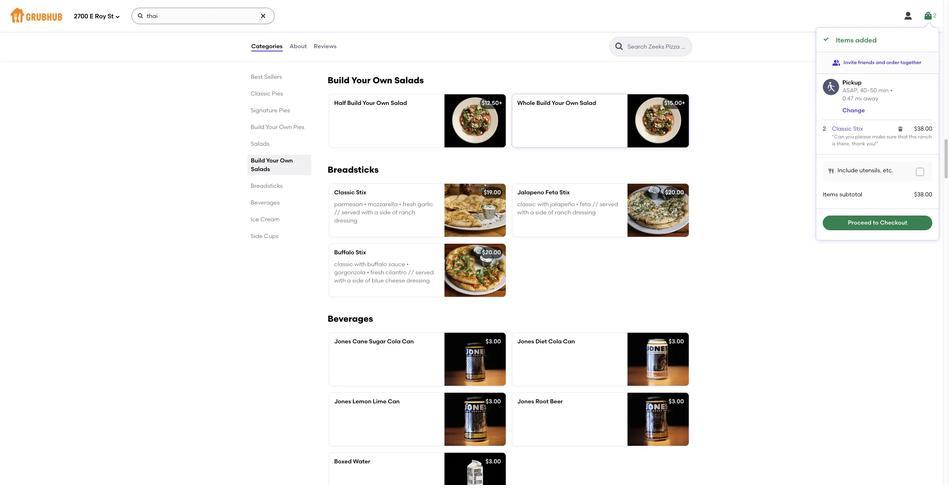 Task type: describe. For each thing, give the bounding box(es) containing it.
friends
[[859, 60, 875, 65]]

order
[[887, 60, 900, 65]]

your right whole at the top right of the page
[[552, 100, 565, 107]]

jones for jones lemon lime can
[[334, 399, 351, 406]]

roy
[[95, 13, 106, 20]]

ranch inside parmesan •  mozzarella • fresh garlic // served with a side of ranch dressing
[[399, 209, 416, 216]]

" for "
[[877, 141, 879, 147]]

jalapeño
[[551, 201, 575, 208]]

proceed
[[849, 219, 872, 226]]

1 cola from the left
[[387, 339, 401, 346]]

classic with buffalo sauce  • gorgonzola  •  fresh cilantro // served with a side of blue cheese dressing
[[334, 261, 434, 285]]

proceed to checkout
[[849, 219, 908, 226]]

breadsticks inside tab
[[251, 183, 283, 190]]

2 inside button
[[934, 12, 937, 19]]

jones for jones root beer
[[518, 399, 535, 406]]

feta
[[546, 189, 559, 196]]

best sellers
[[251, 74, 282, 81]]

1 vertical spatial beverages
[[328, 314, 373, 324]]

1 $38.00 from the top
[[915, 126, 933, 133]]

jones diet cola can image
[[628, 333, 689, 387]]

served inside the classic with buffalo sauce  • gorgonzola  •  fresh cilantro // served with a side of blue cheese dressing
[[416, 269, 434, 276]]

cilantro
[[386, 269, 407, 276]]

etc.
[[884, 167, 894, 174]]

jalapeno
[[518, 189, 545, 196]]

ranch inside classic with jalapeño  •  feta // served with a side of ranch dressing
[[555, 209, 572, 216]]

a inside the classic with buffalo sauce  • gorgonzola  •  fresh cilantro // served with a side of blue cheese dressing
[[347, 278, 351, 285]]

$3.00 for cola
[[669, 339, 684, 346]]

added
[[856, 36, 877, 44]]

your up half build your own salad
[[352, 75, 371, 86]]

build your own salads tab
[[251, 157, 308, 174]]

build up half in the top left of the page
[[328, 75, 350, 86]]

about button
[[289, 32, 308, 61]]

18th green image
[[445, 5, 506, 59]]

pickup asap, 40–50 min • 0.47 mi away
[[843, 79, 893, 102]]

checkout
[[881, 219, 908, 226]]

jones lemon lime can
[[334, 399, 400, 406]]

Search for food, convenience, alcohol... search field
[[132, 8, 275, 24]]

you!
[[867, 141, 877, 147]]

$3.00 for beer
[[669, 399, 684, 406]]

beer
[[550, 399, 563, 406]]

utensils,
[[860, 167, 882, 174]]

together
[[901, 60, 922, 65]]

jalapeno feta stix
[[518, 189, 570, 196]]

classic pies tab
[[251, 90, 308, 98]]

can right diet
[[564, 339, 575, 346]]

ranch inside " can you please make sure that the ranch is there, thank you!
[[919, 134, 933, 140]]

mozzarella
[[368, 201, 398, 208]]

gorgonzola
[[334, 269, 366, 276]]

your inside 'tab'
[[266, 124, 278, 131]]

parmesan •  mozzarella • fresh garlic // served with a side of ranch dressing
[[334, 201, 434, 225]]

jones root beer
[[518, 399, 563, 406]]

own inside build your own salads tab
[[280, 157, 293, 164]]

of inside parmesan •  mozzarella • fresh garlic // served with a side of ranch dressing
[[392, 209, 398, 216]]

whole build your own salad
[[518, 100, 597, 107]]

cream
[[261, 216, 280, 223]]

// inside classic with jalapeño  •  feta // served with a side of ranch dressing
[[593, 201, 599, 208]]

there,
[[837, 141, 851, 147]]

jones diet cola can
[[518, 339, 575, 346]]

half build your own salad image
[[445, 95, 506, 148]]

please
[[856, 134, 872, 140]]

$12.50 +
[[482, 100, 503, 107]]

that
[[899, 134, 909, 140]]

buffalo stix image
[[445, 244, 506, 297]]

side inside classic with jalapeño  •  feta // served with a side of ranch dressing
[[536, 209, 547, 216]]

signature pies tab
[[251, 106, 308, 115]]

thank
[[852, 141, 866, 147]]

boxed water image
[[445, 454, 506, 486]]

2 cola from the left
[[549, 339, 562, 346]]

build right half in the top left of the page
[[348, 100, 362, 107]]

cane
[[353, 339, 368, 346]]

jones for jones diet cola can
[[518, 339, 535, 346]]

with inside parmesan •  mozzarella • fresh garlic // served with a side of ranch dressing
[[362, 209, 373, 216]]

the
[[910, 134, 918, 140]]

lime
[[373, 399, 387, 406]]

e
[[90, 13, 93, 20]]

change button
[[843, 107, 866, 115]]

Search Zeeks Pizza Capitol Hill search field
[[627, 43, 690, 51]]

" can you please make sure that the ranch is there, thank you!
[[833, 134, 933, 147]]

items subtotal
[[824, 191, 863, 198]]

and
[[876, 60, 886, 65]]

lemon
[[353, 399, 372, 406]]

0.47
[[843, 95, 854, 102]]

2 inside the items added tooltip
[[824, 126, 827, 133]]

of inside the classic with buffalo sauce  • gorgonzola  •  fresh cilantro // served with a side of blue cheese dressing
[[365, 278, 371, 285]]

build inside 'tab'
[[251, 124, 265, 131]]

garlic
[[418, 201, 434, 208]]

ice cream
[[251, 216, 280, 223]]

• right sauce
[[407, 261, 409, 268]]

fresh inside parmesan •  mozzarella • fresh garlic // served with a side of ranch dressing
[[403, 201, 417, 208]]

invite friends and order together button
[[833, 55, 922, 70]]

root
[[536, 399, 549, 406]]

categories button
[[251, 32, 283, 61]]

sellers
[[264, 74, 282, 81]]

st
[[108, 13, 114, 20]]

cups
[[264, 233, 279, 240]]

jones lemon lime can image
[[445, 393, 506, 447]]

buffalo stix
[[334, 250, 366, 257]]

blue
[[372, 278, 384, 285]]

diet
[[536, 339, 547, 346]]

2 vertical spatial classic
[[334, 189, 355, 196]]

your right half in the top left of the page
[[363, 100, 375, 107]]

40–50
[[861, 87, 878, 94]]

svg image inside 2 button
[[924, 11, 934, 21]]

$15.00 +
[[665, 100, 686, 107]]

half build your own salad
[[334, 100, 407, 107]]

away
[[864, 95, 879, 102]]

your inside tab
[[266, 157, 279, 164]]

fresh inside the classic with buffalo sauce  • gorgonzola  •  fresh cilantro // served with a side of blue cheese dressing
[[371, 269, 384, 276]]

salad for half build your own salad
[[391, 100, 407, 107]]

items added
[[837, 36, 877, 44]]

pies for classic pies
[[272, 90, 284, 97]]

$19.00
[[484, 189, 501, 196]]

you
[[846, 134, 855, 140]]

• inside pickup asap, 40–50 min • 0.47 mi away
[[891, 87, 893, 94]]

• right mozzarella
[[399, 201, 402, 208]]

served inside classic with jalapeño  •  feta // served with a side of ranch dressing
[[600, 201, 619, 208]]

classic for classic stix link
[[833, 126, 853, 133]]

$3.00 for lime
[[486, 399, 501, 406]]

side cups tab
[[251, 232, 308, 241]]

jalapeno feta stix image
[[628, 184, 689, 237]]

0 vertical spatial build your own salads
[[328, 75, 424, 86]]

sauce
[[389, 261, 405, 268]]

build your own pies tab
[[251, 123, 308, 132]]

• right parmesan in the left of the page
[[364, 201, 367, 208]]

build your own pies
[[251, 124, 305, 131]]

cheese
[[386, 278, 405, 285]]



Task type: locate. For each thing, give the bounding box(es) containing it.
1 horizontal spatial fresh
[[403, 201, 417, 208]]

//
[[593, 201, 599, 208], [334, 209, 340, 216], [408, 269, 414, 276]]

2 horizontal spatial side
[[536, 209, 547, 216]]

side
[[251, 233, 263, 240]]

0 vertical spatial breadsticks
[[328, 165, 379, 175]]

2 horizontal spatial ranch
[[919, 134, 933, 140]]

1 horizontal spatial beverages
[[328, 314, 373, 324]]

can inside " can you please make sure that the ranch is there, thank you!
[[835, 134, 845, 140]]

1 vertical spatial $38.00
[[915, 191, 933, 198]]

can right sugar at the left bottom of page
[[402, 339, 414, 346]]

whole
[[518, 100, 536, 107]]

0 horizontal spatial beverages
[[251, 200, 280, 206]]

• inside classic with jalapeño  •  feta // served with a side of ranch dressing
[[577, 201, 579, 208]]

build right whole at the top right of the page
[[537, 100, 551, 107]]

classic inside tab
[[251, 90, 271, 97]]

+ for $15.00
[[682, 100, 686, 107]]

salad
[[391, 100, 407, 107], [580, 100, 597, 107]]

salads
[[395, 75, 424, 86], [251, 141, 270, 148], [251, 166, 270, 173]]

a down mozzarella
[[375, 209, 378, 216]]

pies inside classic pies tab
[[272, 90, 284, 97]]

breadsticks up parmesan in the left of the page
[[328, 165, 379, 175]]

whole build your own salad image
[[628, 95, 689, 148]]

ranch
[[919, 134, 933, 140], [399, 209, 416, 216], [555, 209, 572, 216]]

0 vertical spatial "
[[833, 134, 835, 140]]

0 horizontal spatial salad
[[391, 100, 407, 107]]

classic up signature on the top left
[[251, 90, 271, 97]]

1 vertical spatial breadsticks
[[251, 183, 283, 190]]

build your own salads inside tab
[[251, 157, 293, 173]]

feta
[[580, 201, 591, 208]]

$3.00
[[486, 339, 501, 346], [669, 339, 684, 346], [486, 399, 501, 406], [669, 399, 684, 406], [486, 459, 501, 466]]

beverages inside beverages tab
[[251, 200, 280, 206]]

of inside classic with jalapeño  •  feta // served with a side of ranch dressing
[[548, 209, 554, 216]]

0 vertical spatial classic stix
[[833, 126, 864, 133]]

2 horizontal spatial classic
[[833, 126, 853, 133]]

1 horizontal spatial ranch
[[555, 209, 572, 216]]

stix inside the items added tooltip
[[854, 126, 864, 133]]

2700 e roy st
[[74, 13, 114, 20]]

svg image
[[904, 11, 914, 21], [924, 11, 934, 21], [260, 13, 267, 19], [898, 126, 905, 133], [828, 168, 835, 174]]

classic stix
[[833, 126, 864, 133], [334, 189, 367, 196]]

a inside classic with jalapeño  •  feta // served with a side of ranch dressing
[[531, 209, 534, 216]]

dressing down parmesan in the left of the page
[[334, 218, 358, 225]]

pies
[[272, 90, 284, 97], [279, 107, 291, 114], [294, 124, 305, 131]]

classic up parmesan in the left of the page
[[334, 189, 355, 196]]

2 + from the left
[[682, 100, 686, 107]]

jones left lemon
[[334, 399, 351, 406]]

1 horizontal spatial salad
[[580, 100, 597, 107]]

2 vertical spatial served
[[416, 269, 434, 276]]

0 horizontal spatial classic
[[251, 90, 271, 97]]

" up is
[[833, 134, 835, 140]]

classic for classic pies tab
[[251, 90, 271, 97]]

1 vertical spatial classic
[[833, 126, 853, 133]]

ice
[[251, 216, 259, 223]]

proceed to checkout button
[[824, 216, 933, 231]]

dressing inside parmesan •  mozzarella • fresh garlic // served with a side of ranch dressing
[[334, 218, 358, 225]]

items
[[837, 36, 854, 44], [824, 191, 839, 198]]

2700
[[74, 13, 88, 20]]

subtotal
[[840, 191, 863, 198]]

beverages up cane on the left of the page
[[328, 314, 373, 324]]

build down salads tab
[[251, 157, 265, 164]]

0 horizontal spatial "
[[833, 134, 835, 140]]

// right feta
[[593, 201, 599, 208]]

items left subtotal
[[824, 191, 839, 198]]

fresh left garlic
[[403, 201, 417, 208]]

categories
[[251, 43, 283, 50]]

sugar
[[369, 339, 386, 346]]

signature
[[251, 107, 278, 114]]

1 + from the left
[[499, 100, 503, 107]]

with up the gorgonzola
[[355, 261, 366, 268]]

with down mozzarella
[[362, 209, 373, 216]]

0 horizontal spatial fresh
[[371, 269, 384, 276]]

of
[[392, 209, 398, 216], [548, 209, 554, 216], [365, 278, 371, 285]]

reviews
[[314, 43, 337, 50]]

0 horizontal spatial //
[[334, 209, 340, 216]]

your down signature pies on the left top
[[266, 124, 278, 131]]

beverages
[[251, 200, 280, 206], [328, 314, 373, 324]]

$20.00
[[666, 189, 684, 196], [483, 250, 501, 257]]

dressing inside the classic with buffalo sauce  • gorgonzola  •  fresh cilantro // served with a side of blue cheese dressing
[[407, 278, 430, 285]]

2 salad from the left
[[580, 100, 597, 107]]

can
[[835, 134, 845, 140], [402, 339, 414, 346], [564, 339, 575, 346], [388, 399, 400, 406]]

classic for classic with jalapeño  •  feta // served with a side of ranch dressing
[[518, 201, 536, 208]]

best sellers tab
[[251, 73, 308, 81]]

1 horizontal spatial of
[[392, 209, 398, 216]]

" for " can you please make sure that the ranch is there, thank you!
[[833, 134, 835, 140]]

salads tab
[[251, 140, 308, 148]]

buffalo
[[334, 250, 355, 257]]

a down jalapeno
[[531, 209, 534, 216]]

" down make
[[877, 141, 879, 147]]

jones cane sugar cola can image
[[445, 333, 506, 387]]

people icon image
[[833, 59, 841, 67]]

1 horizontal spatial cola
[[549, 339, 562, 346]]

salads inside build your own salads tab
[[251, 166, 270, 173]]

$15.00
[[665, 100, 682, 107]]

classic with jalapeño  •  feta // served with a side of ranch dressing
[[518, 201, 619, 216]]

your down salads tab
[[266, 157, 279, 164]]

0 vertical spatial fresh
[[403, 201, 417, 208]]

// inside the classic with buffalo sauce  • gorgonzola  •  fresh cilantro // served with a side of blue cheese dressing
[[408, 269, 414, 276]]

to
[[874, 219, 879, 226]]

0 horizontal spatial dressing
[[334, 218, 358, 225]]

invite
[[844, 60, 858, 65]]

with down the gorgonzola
[[334, 278, 346, 285]]

2 horizontal spatial //
[[593, 201, 599, 208]]

of left the 'blue'
[[365, 278, 371, 285]]

classic inside the items added tooltip
[[833, 126, 853, 133]]

jones for jones cane sugar cola can
[[334, 339, 351, 346]]

build your own salads up half build your own salad
[[328, 75, 424, 86]]

salad for whole build your own salad
[[580, 100, 597, 107]]

signature pies
[[251, 107, 291, 114]]

1 vertical spatial 2
[[824, 126, 827, 133]]

pickup icon image
[[824, 79, 840, 95]]

$20.00 for classic with buffalo sauce  • gorgonzola  •  fresh cilantro // served with a side of blue cheese dressing
[[483, 250, 501, 257]]

stix up jalapeño
[[560, 189, 570, 196]]

" inside " can you please make sure that the ranch is there, thank you!
[[833, 134, 835, 140]]

1 horizontal spatial classic
[[518, 201, 536, 208]]

0 vertical spatial salads
[[395, 75, 424, 86]]

items left added
[[837, 36, 854, 44]]

fresh
[[403, 201, 417, 208], [371, 269, 384, 276]]

2 vertical spatial //
[[408, 269, 414, 276]]

served down parmesan in the left of the page
[[342, 209, 360, 216]]

0 vertical spatial dressing
[[573, 209, 596, 216]]

2 $38.00 from the top
[[915, 191, 933, 198]]

beverages tab
[[251, 199, 308, 207]]

0 vertical spatial beverages
[[251, 200, 280, 206]]

fresh down the buffalo
[[371, 269, 384, 276]]

cola right diet
[[549, 339, 562, 346]]

served right feta
[[600, 201, 619, 208]]

2 horizontal spatial of
[[548, 209, 554, 216]]

classic inside the classic with buffalo sauce  • gorgonzola  •  fresh cilantro // served with a side of blue cheese dressing
[[334, 261, 353, 268]]

pies for signature pies
[[279, 107, 291, 114]]

side inside parmesan •  mozzarella • fresh garlic // served with a side of ranch dressing
[[380, 209, 391, 216]]

breadsticks
[[328, 165, 379, 175], [251, 183, 283, 190]]

ice cream tab
[[251, 215, 308, 224]]

2 vertical spatial salads
[[251, 166, 270, 173]]

• down the buffalo
[[367, 269, 369, 276]]

1 horizontal spatial breadsticks
[[328, 165, 379, 175]]

classic inside classic with jalapeño  •  feta // served with a side of ranch dressing
[[518, 201, 536, 208]]

with down jalapeno
[[518, 209, 529, 216]]

0 horizontal spatial classic stix
[[334, 189, 367, 196]]

breadsticks tab
[[251, 182, 308, 191]]

1 horizontal spatial served
[[416, 269, 434, 276]]

invite friends and order together
[[844, 60, 922, 65]]

0 horizontal spatial ranch
[[399, 209, 416, 216]]

$3.00 for sugar
[[486, 339, 501, 346]]

asap,
[[843, 87, 859, 94]]

items for items added
[[837, 36, 854, 44]]

with
[[538, 201, 549, 208], [362, 209, 373, 216], [518, 209, 529, 216], [355, 261, 366, 268], [334, 278, 346, 285]]

// inside parmesan •  mozzarella • fresh garlic // served with a side of ranch dressing
[[334, 209, 340, 216]]

1 horizontal spatial classic stix
[[833, 126, 864, 133]]

half
[[334, 100, 346, 107]]

1 vertical spatial fresh
[[371, 269, 384, 276]]

build down signature on the top left
[[251, 124, 265, 131]]

• left feta
[[577, 201, 579, 208]]

1 horizontal spatial 2
[[934, 12, 937, 19]]

2 horizontal spatial a
[[531, 209, 534, 216]]

water
[[353, 459, 371, 466]]

1 horizontal spatial dressing
[[407, 278, 430, 285]]

1 vertical spatial //
[[334, 209, 340, 216]]

classic stix up parmesan in the left of the page
[[334, 189, 367, 196]]

0 vertical spatial served
[[600, 201, 619, 208]]

2 horizontal spatial dressing
[[573, 209, 596, 216]]

0 vertical spatial classic
[[518, 201, 536, 208]]

0 horizontal spatial 2
[[824, 126, 827, 133]]

dressing right cheese in the bottom left of the page
[[407, 278, 430, 285]]

0 horizontal spatial of
[[365, 278, 371, 285]]

0 vertical spatial classic
[[251, 90, 271, 97]]

2 button
[[924, 9, 937, 23]]

0 vertical spatial $38.00
[[915, 126, 933, 133]]

0 horizontal spatial served
[[342, 209, 360, 216]]

0 vertical spatial //
[[593, 201, 599, 208]]

search icon image
[[615, 42, 625, 52]]

•
[[891, 87, 893, 94], [364, 201, 367, 208], [399, 201, 402, 208], [577, 201, 579, 208], [407, 261, 409, 268], [367, 269, 369, 276]]

0 horizontal spatial cola
[[387, 339, 401, 346]]

breadsticks up beverages tab
[[251, 183, 283, 190]]

can up there,
[[835, 134, 845, 140]]

0 horizontal spatial side
[[353, 278, 364, 285]]

1 vertical spatial pies
[[279, 107, 291, 114]]

side down mozzarella
[[380, 209, 391, 216]]

1 vertical spatial $20.00
[[483, 250, 501, 257]]

jones left diet
[[518, 339, 535, 346]]

stix up parmesan in the left of the page
[[356, 189, 367, 196]]

best
[[251, 74, 263, 81]]

0 horizontal spatial a
[[347, 278, 351, 285]]

own inside the build your own pies 'tab'
[[279, 124, 292, 131]]

a
[[375, 209, 378, 216], [531, 209, 534, 216], [347, 278, 351, 285]]

0 horizontal spatial +
[[499, 100, 503, 107]]

0 vertical spatial items
[[837, 36, 854, 44]]

of down mozzarella
[[392, 209, 398, 216]]

pies down best sellers tab
[[272, 90, 284, 97]]

dressing inside classic with jalapeño  •  feta // served with a side of ranch dressing
[[573, 209, 596, 216]]

pies down signature pies tab
[[294, 124, 305, 131]]

• right min
[[891, 87, 893, 94]]

0 horizontal spatial classic
[[334, 261, 353, 268]]

classic stix image
[[445, 184, 506, 237]]

build inside build your own salads tab
[[251, 157, 265, 164]]

dressing down feta
[[573, 209, 596, 216]]

1 horizontal spatial $20.00
[[666, 189, 684, 196]]

1 salad from the left
[[391, 100, 407, 107]]

include utensils, etc.
[[838, 167, 894, 174]]

main navigation navigation
[[0, 0, 944, 32]]

side down the gorgonzola
[[353, 278, 364, 285]]

1 vertical spatial classic stix
[[334, 189, 367, 196]]

1 horizontal spatial classic
[[334, 189, 355, 196]]

min
[[879, 87, 889, 94]]

cola right sugar at the left bottom of page
[[387, 339, 401, 346]]

2 horizontal spatial served
[[600, 201, 619, 208]]

1 horizontal spatial "
[[877, 141, 879, 147]]

of down jalapeño
[[548, 209, 554, 216]]

2 vertical spatial dressing
[[407, 278, 430, 285]]

side down "jalapeno feta stix"
[[536, 209, 547, 216]]

jones root beer image
[[628, 393, 689, 447]]

jones left cane on the left of the page
[[334, 339, 351, 346]]

classic down jalapeno
[[518, 201, 536, 208]]

2 vertical spatial pies
[[294, 124, 305, 131]]

stix
[[854, 126, 864, 133], [356, 189, 367, 196], [560, 189, 570, 196], [356, 250, 366, 257]]

0 horizontal spatial build your own salads
[[251, 157, 293, 173]]

parmesan
[[334, 201, 363, 208]]

$20.00 for classic with jalapeño  •  feta // served with a side of ranch dressing
[[666, 189, 684, 196]]

pies inside signature pies tab
[[279, 107, 291, 114]]

own
[[373, 75, 393, 86], [377, 100, 390, 107], [566, 100, 579, 107], [279, 124, 292, 131], [280, 157, 293, 164]]

include
[[838, 167, 859, 174]]

// right cilantro
[[408, 269, 414, 276]]

1 horizontal spatial +
[[682, 100, 686, 107]]

1 horizontal spatial build your own salads
[[328, 75, 424, 86]]

stix up please on the right top of page
[[854, 126, 864, 133]]

1 vertical spatial "
[[877, 141, 879, 147]]

pickup
[[843, 79, 862, 86]]

jones cane sugar cola can
[[334, 339, 414, 346]]

served inside parmesan •  mozzarella • fresh garlic // served with a side of ranch dressing
[[342, 209, 360, 216]]

classic for classic with buffalo sauce  • gorgonzola  •  fresh cilantro // served with a side of blue cheese dressing
[[334, 261, 353, 268]]

stix right buffalo
[[356, 250, 366, 257]]

+
[[499, 100, 503, 107], [682, 100, 686, 107]]

classic stix up you
[[833, 126, 864, 133]]

items added tooltip
[[817, 23, 940, 240]]

pies inside the build your own pies 'tab'
[[294, 124, 305, 131]]

served
[[600, 201, 619, 208], [342, 209, 360, 216], [416, 269, 434, 276]]

1 vertical spatial dressing
[[334, 218, 358, 225]]

1 vertical spatial served
[[342, 209, 360, 216]]

a down the gorgonzola
[[347, 278, 351, 285]]

1 horizontal spatial side
[[380, 209, 391, 216]]

salads inside salads tab
[[251, 141, 270, 148]]

side
[[380, 209, 391, 216], [536, 209, 547, 216], [353, 278, 364, 285]]

buffalo
[[368, 261, 387, 268]]

// down parmesan in the left of the page
[[334, 209, 340, 216]]

make
[[873, 134, 886, 140]]

0 vertical spatial 2
[[934, 12, 937, 19]]

served right cilantro
[[416, 269, 434, 276]]

classic up you
[[833, 126, 853, 133]]

items for items subtotal
[[824, 191, 839, 198]]

1 vertical spatial items
[[824, 191, 839, 198]]

0 horizontal spatial breadsticks
[[251, 183, 283, 190]]

side inside the classic with buffalo sauce  • gorgonzola  •  fresh cilantro // served with a side of blue cheese dressing
[[353, 278, 364, 285]]

change
[[843, 107, 866, 114]]

boxed water
[[334, 459, 371, 466]]

$12.50
[[482, 100, 499, 107]]

classic stix inside the items added tooltip
[[833, 126, 864, 133]]

1 vertical spatial classic
[[334, 261, 353, 268]]

1 vertical spatial build your own salads
[[251, 157, 293, 173]]

2
[[934, 12, 937, 19], [824, 126, 827, 133]]

jones left the root
[[518, 399, 535, 406]]

0 horizontal spatial $20.00
[[483, 250, 501, 257]]

svg image
[[137, 13, 144, 19], [115, 14, 120, 19], [824, 36, 830, 43], [918, 169, 923, 174]]

with down "jalapeno feta stix"
[[538, 201, 549, 208]]

a inside parmesan •  mozzarella • fresh garlic // served with a side of ranch dressing
[[375, 209, 378, 216]]

classic up the gorgonzola
[[334, 261, 353, 268]]

1 vertical spatial salads
[[251, 141, 270, 148]]

classic pies
[[251, 90, 284, 97]]

1 horizontal spatial a
[[375, 209, 378, 216]]

beverages up ice cream
[[251, 200, 280, 206]]

0 vertical spatial pies
[[272, 90, 284, 97]]

side cups
[[251, 233, 279, 240]]

dressing
[[573, 209, 596, 216], [334, 218, 358, 225], [407, 278, 430, 285]]

build your own salads up breadsticks tab
[[251, 157, 293, 173]]

+ for $12.50
[[499, 100, 503, 107]]

can right lime
[[388, 399, 400, 406]]

classic stix link
[[833, 126, 864, 133]]

0 vertical spatial $20.00
[[666, 189, 684, 196]]

pies down classic pies tab
[[279, 107, 291, 114]]

mi
[[856, 95, 863, 102]]

about
[[290, 43, 307, 50]]

1 horizontal spatial //
[[408, 269, 414, 276]]



Task type: vqa. For each thing, say whether or not it's contained in the screenshot.
Beer at the bottom of the page
yes



